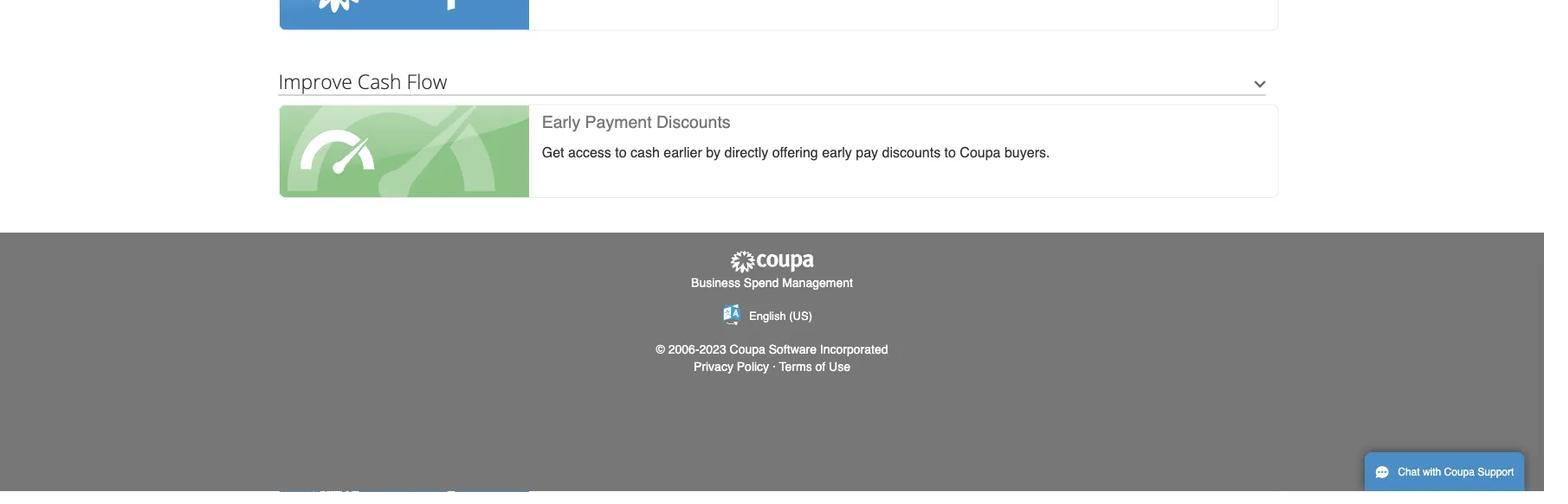 Task type: locate. For each thing, give the bounding box(es) containing it.
management
[[782, 276, 853, 290]]

get access to cash earlier by directly offering early pay discounts to coupa buyers.
[[542, 144, 1050, 160]]

cash
[[358, 68, 402, 95]]

0 horizontal spatial to
[[615, 144, 627, 160]]

with
[[1423, 467, 1441, 479]]

incorporated
[[820, 343, 888, 357]]

to
[[615, 144, 627, 160], [944, 144, 956, 160]]

0 horizontal spatial coupa
[[730, 343, 765, 357]]

early payment discounts
[[542, 113, 731, 132]]

1 horizontal spatial to
[[944, 144, 956, 160]]

2023
[[699, 343, 726, 357]]

2 horizontal spatial coupa
[[1444, 467, 1475, 479]]

coupa right the with
[[1444, 467, 1475, 479]]

chat with coupa support button
[[1365, 453, 1524, 493]]

discounts
[[882, 144, 941, 160]]

2 vertical spatial coupa
[[1444, 467, 1475, 479]]

1 vertical spatial coupa
[[730, 343, 765, 357]]

offering
[[772, 144, 818, 160]]

0 vertical spatial coupa
[[960, 144, 1001, 160]]

business spend management
[[691, 276, 853, 290]]

to left cash
[[615, 144, 627, 160]]

coupa left the buyers.
[[960, 144, 1001, 160]]

privacy
[[694, 360, 733, 374]]

pay
[[856, 144, 878, 160]]

terms of use link
[[779, 360, 850, 374]]

terms of use
[[779, 360, 850, 374]]

coupa
[[960, 144, 1001, 160], [730, 343, 765, 357], [1444, 467, 1475, 479]]

to right discounts
[[944, 144, 956, 160]]

coupa up policy
[[730, 343, 765, 357]]

coupa supplier portal image
[[729, 250, 815, 275]]

english (us)
[[749, 310, 812, 323]]

terms
[[779, 360, 812, 374]]

early
[[542, 113, 580, 132]]

policy
[[737, 360, 769, 374]]



Task type: describe. For each thing, give the bounding box(es) containing it.
chat with coupa support
[[1398, 467, 1514, 479]]

improve cash flow
[[278, 68, 447, 95]]

discounts
[[656, 113, 731, 132]]

by
[[706, 144, 721, 160]]

(us)
[[789, 310, 812, 323]]

support
[[1478, 467, 1514, 479]]

privacy policy
[[694, 360, 769, 374]]

use
[[829, 360, 850, 374]]

spend
[[744, 276, 779, 290]]

business
[[691, 276, 740, 290]]

© 2006-2023 coupa software incorporated
[[656, 343, 888, 357]]

software
[[769, 343, 817, 357]]

access
[[568, 144, 611, 160]]

flow
[[407, 68, 447, 95]]

cash
[[630, 144, 660, 160]]

privacy policy link
[[694, 360, 769, 374]]

earlier
[[664, 144, 702, 160]]

of
[[815, 360, 826, 374]]

get
[[542, 144, 564, 160]]

coupa inside button
[[1444, 467, 1475, 479]]

improve
[[278, 68, 352, 95]]

©
[[656, 343, 665, 357]]

1 horizontal spatial coupa
[[960, 144, 1001, 160]]

2 to from the left
[[944, 144, 956, 160]]

directly
[[724, 144, 768, 160]]

chat
[[1398, 467, 1420, 479]]

english
[[749, 310, 786, 323]]

1 to from the left
[[615, 144, 627, 160]]

buyers.
[[1005, 144, 1050, 160]]

2006-
[[668, 343, 699, 357]]

payment
[[585, 113, 652, 132]]

early
[[822, 144, 852, 160]]



Task type: vqa. For each thing, say whether or not it's contained in the screenshot.
the No
no



